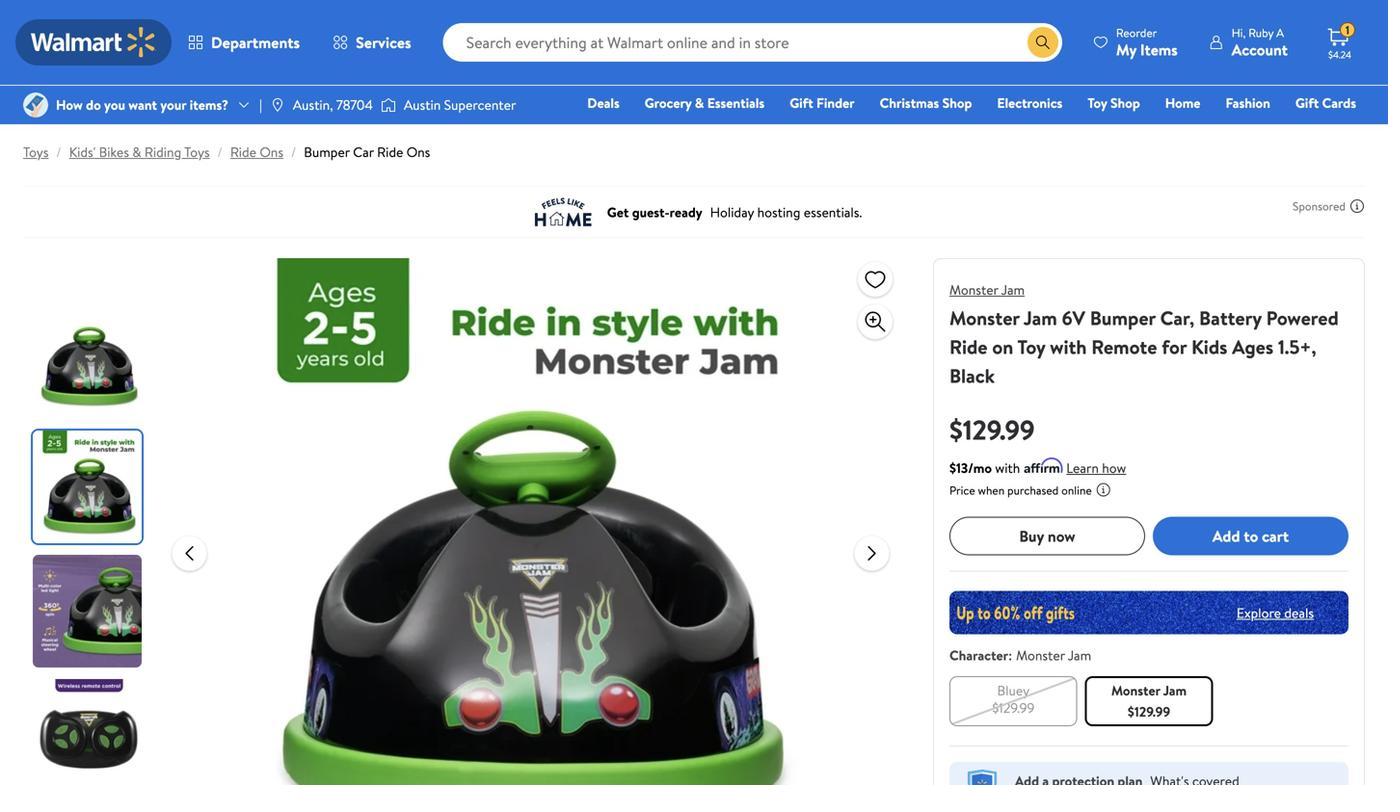 Task type: vqa. For each thing, say whether or not it's contained in the screenshot.
Christmas
yes



Task type: describe. For each thing, give the bounding box(es) containing it.
my
[[1116, 39, 1137, 60]]

buy now
[[1019, 526, 1075, 547]]

bluey
[[997, 682, 1030, 700]]

monster inside monster jam $129.99
[[1111, 682, 1160, 700]]

electronics link
[[988, 93, 1071, 113]]

registry
[[1134, 120, 1183, 139]]

bumper car ride ons link
[[304, 143, 430, 161]]

fashion link
[[1217, 93, 1279, 113]]

add to cart button
[[1153, 517, 1349, 556]]

gift finder link
[[781, 93, 863, 113]]

christmas shop
[[880, 94, 972, 112]]

gift cards registry
[[1134, 94, 1356, 139]]

now
[[1048, 526, 1075, 547]]

up to sixty percent off deals. shop now. image
[[950, 591, 1349, 635]]

do
[[86, 95, 101, 114]]

cards
[[1322, 94, 1356, 112]]

home
[[1165, 94, 1201, 112]]

ride ons link
[[230, 143, 283, 161]]

bumper inside monster jam monster jam 6v bumper car, battery powered ride on toy with remote for kids ages 1.5+, black
[[1090, 305, 1156, 332]]

kids'
[[69, 143, 96, 161]]

gift finder
[[790, 94, 855, 112]]

austin, 78704
[[293, 95, 373, 114]]

bikes
[[99, 143, 129, 161]]

kids' bikes & riding toys link
[[69, 143, 210, 161]]

on
[[992, 334, 1013, 361]]

0 vertical spatial toy
[[1088, 94, 1107, 112]]

hi, ruby a account
[[1232, 25, 1288, 60]]

gift for cards
[[1295, 94, 1319, 112]]

reorder my items
[[1116, 25, 1178, 60]]

monster jam $129.99
[[1111, 682, 1187, 722]]

2 toys from the left
[[184, 143, 210, 161]]

zoom image modal image
[[864, 310, 887, 334]]

monster jam 6v bumper car, battery powered ride on toy with remote for kids ages 1.5+, black image
[[222, 258, 839, 786]]

kids
[[1191, 334, 1228, 361]]

character : monster jam
[[950, 646, 1091, 665]]

battery
[[1199, 305, 1262, 332]]

with inside monster jam monster jam 6v bumper car, battery powered ride on toy with remote for kids ages 1.5+, black
[[1050, 334, 1087, 361]]

monster right :
[[1016, 646, 1065, 665]]

1
[[1346, 22, 1350, 38]]

your
[[160, 95, 186, 114]]

departments button
[[172, 19, 316, 66]]

shop for christmas shop
[[942, 94, 972, 112]]

1 vertical spatial &
[[132, 143, 141, 161]]

for
[[1162, 334, 1187, 361]]

$4.24
[[1328, 48, 1351, 61]]

deals
[[587, 94, 620, 112]]

 image for how do you want your items?
[[23, 93, 48, 118]]

wpp logo image
[[965, 770, 1000, 786]]

supercenter
[[444, 95, 516, 114]]

1 horizontal spatial ride
[[377, 143, 403, 161]]

monster jam monster jam 6v bumper car, battery powered ride on toy with remote for kids ages 1.5+, black
[[950, 281, 1339, 389]]

christmas shop link
[[871, 93, 981, 113]]

hi,
[[1232, 25, 1246, 41]]

austin
[[404, 95, 441, 114]]

one
[[1209, 120, 1238, 139]]

how do you want your items?
[[56, 95, 228, 114]]

reorder
[[1116, 25, 1157, 41]]

learn how
[[1066, 459, 1126, 478]]

explore
[[1237, 604, 1281, 622]]

cart
[[1262, 526, 1289, 547]]

ride inside monster jam monster jam 6v bumper car, battery powered ride on toy with remote for kids ages 1.5+, black
[[950, 334, 988, 361]]

explore deals
[[1237, 604, 1314, 622]]

walmart image
[[31, 27, 156, 58]]

2 / from the left
[[217, 143, 223, 161]]

toy inside monster jam monster jam 6v bumper car, battery powered ride on toy with remote for kids ages 1.5+, black
[[1017, 334, 1045, 361]]

account
[[1232, 39, 1288, 60]]

riding
[[145, 143, 181, 161]]

1 ons from the left
[[260, 143, 283, 161]]

deals
[[1284, 604, 1314, 622]]

austin,
[[293, 95, 333, 114]]

$129.99 inside monster jam $129.99
[[1128, 703, 1170, 722]]

how
[[56, 95, 83, 114]]

shop for toy shop
[[1110, 94, 1140, 112]]

0 horizontal spatial with
[[995, 459, 1020, 478]]

gift for finder
[[790, 94, 813, 112]]

price when purchased online
[[950, 482, 1092, 499]]

bluey $129.99
[[992, 682, 1035, 718]]

monster down monster jam link
[[950, 305, 1020, 332]]

learn
[[1066, 459, 1099, 478]]

services button
[[316, 19, 428, 66]]

debit
[[1241, 120, 1274, 139]]

registry link
[[1126, 120, 1192, 140]]

search icon image
[[1035, 35, 1051, 50]]

$13/mo
[[950, 459, 992, 478]]

car
[[353, 143, 374, 161]]

you
[[104, 95, 125, 114]]

toys / kids' bikes & riding toys / ride ons / bumper car ride ons
[[23, 143, 430, 161]]

jam inside monster jam $129.99
[[1163, 682, 1187, 700]]

online
[[1061, 482, 1092, 499]]

finder
[[817, 94, 855, 112]]

0 horizontal spatial ride
[[230, 143, 256, 161]]

christmas
[[880, 94, 939, 112]]

grocery & essentials
[[645, 94, 765, 112]]

departments
[[211, 32, 300, 53]]

remote
[[1091, 334, 1157, 361]]

buy
[[1019, 526, 1044, 547]]

gift cards link
[[1287, 93, 1365, 113]]

ages
[[1232, 334, 1274, 361]]



Task type: locate. For each thing, give the bounding box(es) containing it.
jam left 6v
[[1024, 305, 1057, 332]]

monster
[[950, 281, 998, 299], [950, 305, 1020, 332], [1016, 646, 1065, 665], [1111, 682, 1160, 700]]

purchased
[[1007, 482, 1059, 499]]

ons down |
[[260, 143, 283, 161]]

&
[[695, 94, 704, 112], [132, 143, 141, 161]]

with down 6v
[[1050, 334, 1087, 361]]

powered
[[1266, 305, 1339, 332]]

1 shop from the left
[[942, 94, 972, 112]]

ons
[[260, 143, 283, 161], [407, 143, 430, 161]]

add to favorites list, monster jam 6v bumper car, battery powered ride on toy with remote for kids ages 1.5+, black image
[[864, 268, 887, 292]]

0 horizontal spatial  image
[[23, 93, 48, 118]]

& right grocery
[[695, 94, 704, 112]]

0 horizontal spatial &
[[132, 143, 141, 161]]

ruby
[[1249, 25, 1274, 41]]

buy now button
[[950, 517, 1145, 556]]

shop up registry at the top
[[1110, 94, 1140, 112]]

0 horizontal spatial toy
[[1017, 334, 1045, 361]]

ons down austin
[[407, 143, 430, 161]]

bumper
[[304, 143, 350, 161], [1090, 305, 1156, 332]]

next media item image
[[860, 542, 883, 565]]

grocery
[[645, 94, 692, 112]]

1 horizontal spatial bumper
[[1090, 305, 1156, 332]]

jam right :
[[1068, 646, 1091, 665]]

electronics
[[997, 94, 1063, 112]]

monster jam 6v bumper car, battery powered ride on toy with remote for kids ages 1.5+, black - image 2 of 13 image
[[33, 431, 146, 544]]

toy shop link
[[1079, 93, 1149, 113]]

1 horizontal spatial with
[[1050, 334, 1087, 361]]

 image for austin, 78704
[[270, 97, 285, 113]]

black
[[950, 362, 995, 389]]

when
[[978, 482, 1005, 499]]

78704
[[336, 95, 373, 114]]

with up price when purchased online
[[995, 459, 1020, 478]]

jam
[[1001, 281, 1025, 299], [1024, 305, 1057, 332], [1068, 646, 1091, 665], [1163, 682, 1187, 700]]

2 horizontal spatial ride
[[950, 334, 988, 361]]

ride up black
[[950, 334, 988, 361]]

how
[[1102, 459, 1126, 478]]

shop right christmas
[[942, 94, 972, 112]]

2 ons from the left
[[407, 143, 430, 161]]

2 horizontal spatial /
[[291, 143, 296, 161]]

walmart+ link
[[1290, 120, 1365, 140]]

 image right |
[[270, 97, 285, 113]]

toys right "riding"
[[184, 143, 210, 161]]

& right bikes
[[132, 143, 141, 161]]

1 horizontal spatial ons
[[407, 143, 430, 161]]

gift left cards
[[1295, 94, 1319, 112]]

1 horizontal spatial shop
[[1110, 94, 1140, 112]]

character list
[[946, 673, 1352, 731]]

grocery & essentials link
[[636, 93, 773, 113]]

0 horizontal spatial /
[[56, 143, 61, 161]]

ride right the car
[[377, 143, 403, 161]]

gift inside gift cards registry
[[1295, 94, 1319, 112]]

ad disclaimer and feedback image
[[1350, 199, 1365, 214]]

monster jam 6v bumper car, battery powered ride on toy with remote for kids ages 1.5+, black - image 4 of 13 image
[[33, 680, 146, 786]]

3 / from the left
[[291, 143, 296, 161]]

/ left ride ons link
[[217, 143, 223, 161]]

want
[[128, 95, 157, 114]]

monster up on
[[950, 281, 998, 299]]

Search search field
[[443, 23, 1062, 62]]

a
[[1276, 25, 1284, 41]]

 image
[[23, 93, 48, 118], [381, 95, 396, 115], [270, 97, 285, 113]]

monster jam 6v bumper car, battery powered ride on toy with remote for kids ages 1.5+, black - image 1 of 13 image
[[33, 307, 146, 419]]

car,
[[1160, 305, 1195, 332]]

items
[[1140, 39, 1178, 60]]

fashion
[[1226, 94, 1270, 112]]

/ right the toys link
[[56, 143, 61, 161]]

1 horizontal spatial toys
[[184, 143, 210, 161]]

1 vertical spatial with
[[995, 459, 1020, 478]]

items?
[[190, 95, 228, 114]]

gift left finder
[[790, 94, 813, 112]]

0 vertical spatial bumper
[[304, 143, 350, 161]]

price
[[950, 482, 975, 499]]

legal information image
[[1096, 482, 1111, 498]]

jam up on
[[1001, 281, 1025, 299]]

toys link
[[23, 143, 49, 161]]

sponsored
[[1293, 198, 1346, 214]]

monster down up to sixty percent off deals. shop now. image
[[1111, 682, 1160, 700]]

0 horizontal spatial toys
[[23, 143, 49, 161]]

monster jam 6v bumper car, battery powered ride on toy with remote for kids ages 1.5+, black - image 3 of 13 image
[[33, 555, 146, 668]]

0 vertical spatial &
[[695, 94, 704, 112]]

one debit link
[[1200, 120, 1282, 140]]

walmart+
[[1299, 120, 1356, 139]]

1 vertical spatial bumper
[[1090, 305, 1156, 332]]

:
[[1008, 646, 1012, 665]]

 image left how
[[23, 93, 48, 118]]

0 horizontal spatial bumper
[[304, 143, 350, 161]]

 image for austin supercenter
[[381, 95, 396, 115]]

2 horizontal spatial  image
[[381, 95, 396, 115]]

gift
[[790, 94, 813, 112], [1295, 94, 1319, 112]]

1 horizontal spatial toy
[[1088, 94, 1107, 112]]

1 gift from the left
[[790, 94, 813, 112]]

2 shop from the left
[[1110, 94, 1140, 112]]

monster jam link
[[950, 281, 1025, 299]]

1 vertical spatial toy
[[1017, 334, 1045, 361]]

1.5+,
[[1278, 334, 1317, 361]]

$13/mo with
[[950, 459, 1020, 478]]

|
[[259, 95, 262, 114]]

toy shop
[[1088, 94, 1140, 112]]

1 horizontal spatial  image
[[270, 97, 285, 113]]

1 toys from the left
[[23, 143, 49, 161]]

services
[[356, 32, 411, 53]]

learn how button
[[1066, 458, 1126, 479]]

toys left the kids'
[[23, 143, 49, 161]]

with
[[1050, 334, 1087, 361], [995, 459, 1020, 478]]

home link
[[1157, 93, 1209, 113]]

0 vertical spatial with
[[1050, 334, 1087, 361]]

one debit
[[1209, 120, 1274, 139]]

add
[[1213, 526, 1240, 547]]

1 horizontal spatial &
[[695, 94, 704, 112]]

explore deals link
[[1229, 596, 1322, 630]]

essentials
[[707, 94, 765, 112]]

add to cart
[[1213, 526, 1289, 547]]

to
[[1244, 526, 1258, 547]]

ride right "riding"
[[230, 143, 256, 161]]

$129.99
[[950, 411, 1035, 449], [992, 699, 1035, 718], [1128, 703, 1170, 722]]

6v
[[1062, 305, 1085, 332]]

toys
[[23, 143, 49, 161], [184, 143, 210, 161]]

& inside grocery & essentials link
[[695, 94, 704, 112]]

previous media item image
[[178, 542, 201, 565]]

Walmart Site-Wide search field
[[443, 23, 1062, 62]]

0 horizontal spatial shop
[[942, 94, 972, 112]]

1 horizontal spatial gift
[[1295, 94, 1319, 112]]

1 / from the left
[[56, 143, 61, 161]]

bumper up remote
[[1090, 305, 1156, 332]]

affirm image
[[1024, 458, 1063, 473]]

shop
[[942, 94, 972, 112], [1110, 94, 1140, 112]]

/ right ride ons link
[[291, 143, 296, 161]]

0 horizontal spatial ons
[[260, 143, 283, 161]]

1 horizontal spatial /
[[217, 143, 223, 161]]

0 horizontal spatial gift
[[790, 94, 813, 112]]

bumper left the car
[[304, 143, 350, 161]]

jam down up to sixty percent off deals. shop now. image
[[1163, 682, 1187, 700]]

austin supercenter
[[404, 95, 516, 114]]

 image right 78704
[[381, 95, 396, 115]]

2 gift from the left
[[1295, 94, 1319, 112]]



